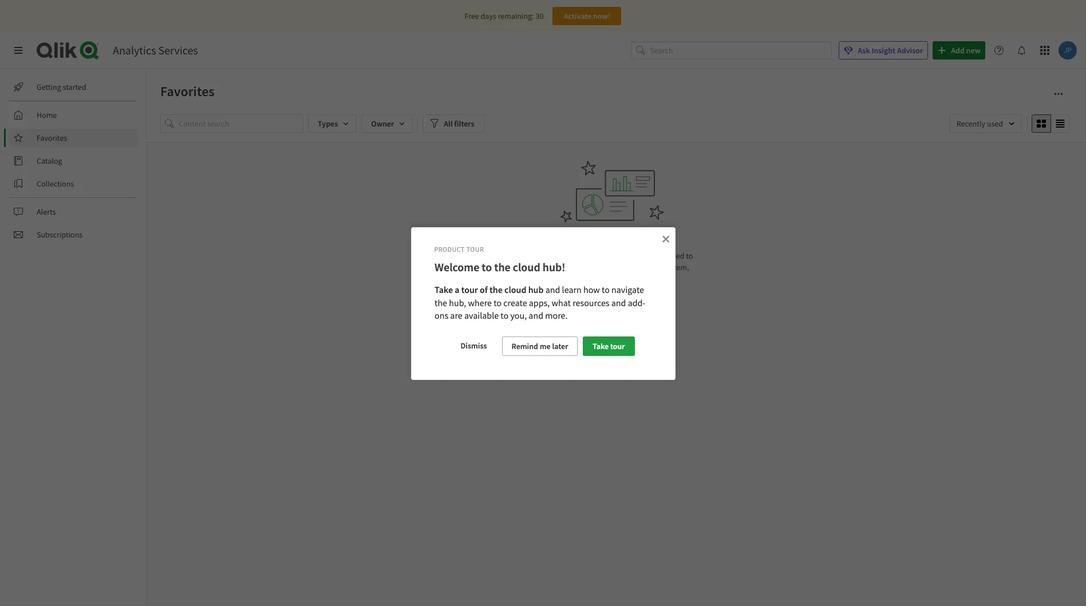 Task type: locate. For each thing, give the bounding box(es) containing it.
to right need
[[686, 251, 693, 261]]

don't
[[550, 251, 568, 261]]

hub!
[[543, 260, 565, 274]]

product tour
[[434, 245, 484, 253]]

hub,
[[449, 297, 466, 308]]

favorites
[[160, 82, 215, 100], [37, 133, 67, 143]]

searchbar element
[[632, 41, 832, 60]]

0 horizontal spatial take
[[434, 284, 453, 295]]

where
[[468, 297, 492, 308]]

0 vertical spatial tour
[[461, 284, 478, 295]]

free
[[465, 11, 479, 21]]

ons
[[434, 310, 448, 321]]

1 horizontal spatial take
[[593, 342, 609, 352]]

welcome to the cloud hub!
[[434, 260, 565, 274]]

your
[[562, 262, 577, 273]]

take left a on the top of the page
[[434, 284, 453, 295]]

dismiss button
[[452, 337, 496, 355]]

to
[[686, 251, 693, 261], [482, 260, 492, 274], [602, 284, 610, 295], [494, 297, 501, 308], [500, 310, 508, 321]]

Content search text field
[[179, 115, 304, 133]]

what
[[552, 297, 571, 308]]

the
[[494, 260, 510, 274], [610, 274, 621, 284], [489, 284, 502, 295], [434, 297, 447, 308]]

0 horizontal spatial favorites
[[37, 133, 67, 143]]

activate now! link
[[553, 7, 622, 25]]

× dialog
[[411, 227, 676, 380]]

favorites up catalog
[[37, 133, 67, 143]]

switch view group
[[1032, 115, 1070, 133]]

you,
[[510, 310, 527, 321]]

1 vertical spatial favorites
[[37, 133, 67, 143]]

a
[[455, 284, 459, 295]]

item,
[[672, 262, 689, 273]]

available
[[464, 310, 499, 321]]

home
[[37, 110, 57, 120]]

take right later
[[593, 342, 609, 352]]

cloud up create
[[504, 284, 526, 295]]

to down the take a tour of the cloud hub on the top of the page
[[494, 297, 501, 308]]

hub
[[528, 284, 544, 295]]

you
[[654, 251, 666, 261]]

product
[[434, 245, 465, 253]]

0 vertical spatial cloud
[[513, 260, 540, 274]]

and down apps,
[[529, 310, 543, 321]]

cloud
[[513, 260, 540, 274], [504, 284, 526, 295]]

filters.
[[603, 262, 624, 273]]

ask
[[858, 45, 870, 56]]

star.
[[622, 274, 636, 284]]

1 vertical spatial and
[[611, 297, 626, 308]]

to
[[625, 262, 633, 273]]

take
[[434, 284, 453, 295], [593, 342, 609, 352]]

any
[[587, 251, 599, 261]]

cloud up hub
[[513, 260, 540, 274]]

0 vertical spatial take
[[434, 284, 453, 295]]

remaining:
[[498, 11, 534, 21]]

services
[[158, 43, 198, 57]]

remind me later
[[512, 342, 568, 352]]

× button
[[662, 230, 670, 246]]

days
[[481, 11, 496, 21]]

tour
[[461, 284, 478, 295], [611, 342, 625, 352]]

1 horizontal spatial tour
[[611, 342, 625, 352]]

the inside and learn how to navigate the hub, where to create apps, what resources and add- ons are available to you, and more.
[[434, 297, 447, 308]]

take inside button
[[593, 342, 609, 352]]

me
[[540, 342, 551, 352]]

of
[[480, 284, 488, 295]]

started
[[63, 82, 86, 92]]

are
[[450, 310, 462, 321]]

alerts
[[37, 207, 56, 217]]

take tour
[[593, 342, 625, 352]]

free days remaining: 30
[[465, 11, 544, 21]]

adjust
[[540, 262, 561, 273]]

catalog
[[37, 156, 62, 166]]

1 vertical spatial take
[[593, 342, 609, 352]]

collections
[[37, 179, 74, 189]]

favorites down services
[[160, 82, 215, 100]]

and
[[545, 284, 560, 295], [611, 297, 626, 308], [529, 310, 543, 321]]

1 horizontal spatial and
[[545, 284, 560, 295]]

and down navigate on the right of page
[[611, 297, 626, 308]]

and up what
[[545, 284, 560, 295]]

the down filters.
[[610, 274, 621, 284]]

the inside you don't have any favorites yet, or you need to adjust your search filters. to favorite an item, click the star.
[[610, 274, 621, 284]]

advisor
[[897, 45, 923, 56]]

1 horizontal spatial favorites
[[160, 82, 215, 100]]

subscriptions
[[37, 230, 83, 240]]

close sidebar menu image
[[14, 46, 23, 55]]

0 horizontal spatial and
[[529, 310, 543, 321]]

tour inside button
[[611, 342, 625, 352]]

yet,
[[631, 251, 644, 261]]

favorite
[[635, 262, 660, 273]]

1 vertical spatial tour
[[611, 342, 625, 352]]

learn
[[562, 284, 581, 295]]

click
[[593, 274, 608, 284]]

2 vertical spatial and
[[529, 310, 543, 321]]

welcome
[[434, 260, 479, 274]]

the up ons
[[434, 297, 447, 308]]

ask insight advisor button
[[839, 41, 929, 60]]



Task type: describe. For each thing, give the bounding box(es) containing it.
to left "you,"
[[500, 310, 508, 321]]

0 vertical spatial and
[[545, 284, 560, 295]]

0 horizontal spatial tour
[[461, 284, 478, 295]]

the right of
[[489, 284, 502, 295]]

and learn how to navigate the hub, where to create apps, what resources and add- ons are available to you, and more.
[[434, 284, 646, 321]]

collections link
[[9, 175, 137, 193]]

subscriptions link
[[9, 226, 137, 244]]

activate
[[564, 11, 592, 21]]

getting started
[[37, 82, 86, 92]]

dismiss
[[461, 341, 487, 351]]

apps,
[[529, 297, 550, 308]]

the up the take a tour of the cloud hub on the top of the page
[[494, 260, 510, 274]]

home link
[[9, 106, 137, 124]]

more.
[[545, 310, 568, 321]]

favorites
[[601, 251, 630, 261]]

take tour button
[[583, 337, 635, 357]]

or
[[645, 251, 652, 261]]

to right how
[[602, 284, 610, 295]]

getting
[[37, 82, 61, 92]]

resources
[[573, 297, 609, 308]]

to inside you don't have any favorites yet, or you need to adjust your search filters. to favorite an item, click the star.
[[686, 251, 693, 261]]

have
[[569, 251, 585, 261]]

later
[[552, 342, 568, 352]]

you don't have any favorites yet, or you need to adjust your search filters. to favorite an item, click the star.
[[536, 251, 693, 284]]

activate now!
[[564, 11, 611, 21]]

tour
[[467, 245, 484, 253]]

you
[[536, 251, 548, 261]]

Search text field
[[650, 41, 832, 60]]

catalog link
[[9, 152, 137, 170]]

to down tour
[[482, 260, 492, 274]]

2 horizontal spatial and
[[611, 297, 626, 308]]

filters region
[[160, 112, 1073, 135]]

need
[[668, 251, 685, 261]]

add-
[[628, 297, 645, 308]]

analytics
[[113, 43, 156, 57]]

take for take a tour of the cloud hub
[[434, 284, 453, 295]]

navigation pane element
[[0, 73, 146, 249]]

favorites link
[[9, 129, 137, 147]]

take a tour of the cloud hub
[[434, 284, 544, 295]]

create
[[503, 297, 527, 308]]

alerts link
[[9, 203, 137, 221]]

1 vertical spatial cloud
[[504, 284, 526, 295]]

take for take tour
[[593, 342, 609, 352]]

30
[[536, 11, 544, 21]]

search
[[579, 262, 601, 273]]

0 vertical spatial favorites
[[160, 82, 215, 100]]

how
[[583, 284, 600, 295]]

favorites inside navigation pane element
[[37, 133, 67, 143]]

remind
[[512, 342, 538, 352]]

analytics services element
[[113, 43, 198, 57]]

remind me later button
[[502, 337, 578, 357]]

analytics services
[[113, 43, 198, 57]]

an
[[662, 262, 671, 273]]

insight
[[872, 45, 896, 56]]

recently used image
[[949, 115, 1022, 133]]

ask insight advisor
[[858, 45, 923, 56]]

navigate
[[611, 284, 644, 295]]

×
[[662, 230, 670, 246]]

getting started link
[[9, 78, 137, 96]]

now!
[[593, 11, 611, 21]]



Task type: vqa. For each thing, say whether or not it's contained in the screenshot.
Microsoft Sharepoint button
no



